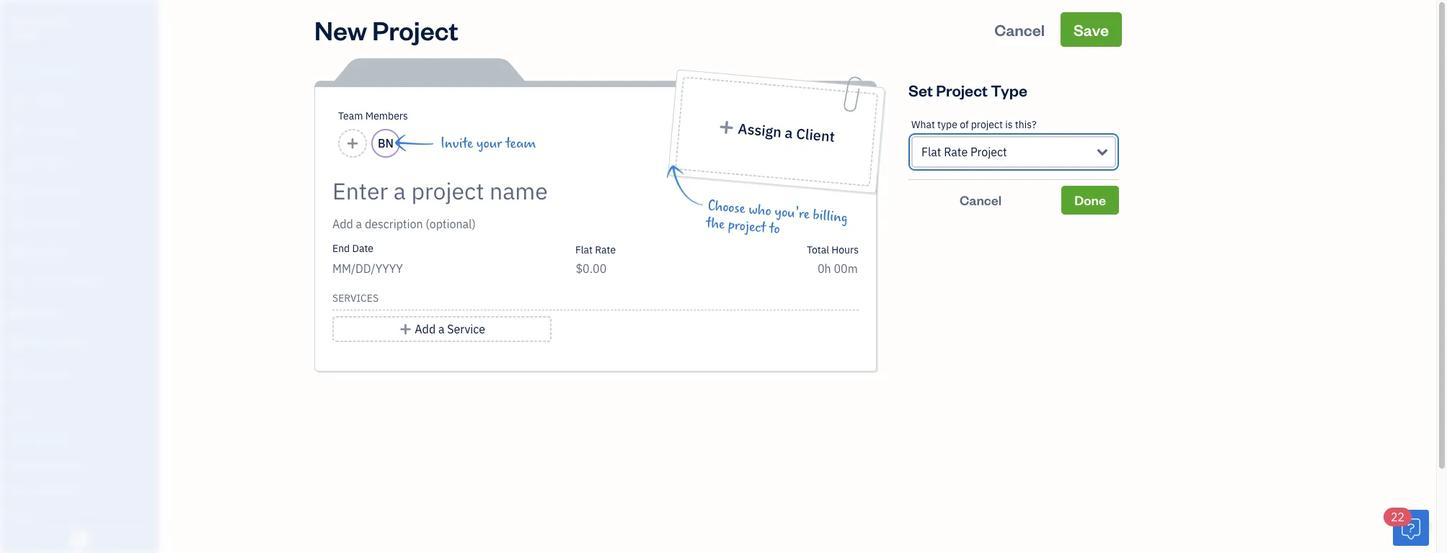 Task type: locate. For each thing, give the bounding box(es) containing it.
rate up amount (usd) text field on the top of page
[[595, 243, 616, 256]]

Project Description text field
[[332, 216, 729, 233]]

0 vertical spatial project
[[971, 118, 1003, 131]]

project left is
[[971, 118, 1003, 131]]

cancel
[[994, 19, 1045, 40], [960, 192, 1002, 209]]

1 horizontal spatial rate
[[944, 145, 968, 160]]

2 vertical spatial project
[[970, 145, 1007, 160]]

project left to
[[727, 217, 767, 236]]

services right and
[[52, 460, 87, 472]]

a for assign
[[784, 123, 794, 142]]

a left client
[[784, 123, 794, 142]]

total
[[807, 243, 829, 256]]

cancel button up type
[[981, 12, 1058, 47]]

assign
[[737, 119, 782, 141]]

0 vertical spatial a
[[784, 123, 794, 142]]

team inside 'main' element
[[11, 433, 34, 445]]

rate down of
[[944, 145, 968, 160]]

1 vertical spatial a
[[438, 322, 445, 337]]

flat
[[921, 145, 941, 160], [575, 243, 593, 256]]

invoice image
[[9, 155, 27, 169]]

a inside assign a client
[[784, 123, 794, 142]]

a right add
[[438, 322, 445, 337]]

invite
[[441, 136, 473, 151]]

1 horizontal spatial project
[[971, 118, 1003, 131]]

a
[[784, 123, 794, 142], [438, 322, 445, 337]]

1 horizontal spatial flat
[[921, 145, 941, 160]]

rate for flat rate
[[595, 243, 616, 256]]

0 horizontal spatial rate
[[595, 243, 616, 256]]

a inside the add a service button
[[438, 322, 445, 337]]

0 horizontal spatial services
[[52, 460, 87, 472]]

new
[[314, 12, 367, 47]]

items and services link
[[4, 454, 154, 479]]

apps link
[[4, 400, 154, 425]]

is
[[1005, 118, 1013, 131]]

1 vertical spatial plus image
[[399, 321, 412, 338]]

save button
[[1061, 12, 1122, 47]]

set project type
[[908, 80, 1027, 100]]

members up items and services
[[35, 433, 74, 445]]

cancel for the topmost cancel button
[[994, 19, 1045, 40]]

0 vertical spatial cancel button
[[981, 12, 1058, 47]]

add a service
[[415, 322, 485, 337]]

plus image left assign
[[718, 119, 735, 135]]

cancel up type
[[994, 19, 1045, 40]]

who
[[748, 202, 772, 219]]

cancel button
[[981, 12, 1058, 47], [908, 186, 1053, 215]]

report image
[[9, 367, 27, 381]]

type
[[991, 80, 1027, 100]]

team members up and
[[11, 433, 74, 445]]

flat inside "project type" field
[[921, 145, 941, 160]]

bank connections link
[[4, 480, 154, 505]]

project
[[372, 12, 458, 47], [936, 80, 988, 100], [970, 145, 1007, 160]]

plus image
[[718, 119, 735, 135], [399, 321, 412, 338]]

add
[[415, 322, 436, 337]]

expense image
[[9, 216, 27, 230]]

plus image inside assign a client button
[[718, 119, 735, 135]]

services inside 'main' element
[[52, 460, 87, 472]]

set
[[908, 80, 933, 100]]

plus image left add
[[399, 321, 412, 338]]

1 vertical spatial rate
[[595, 243, 616, 256]]

rate inside "project type" field
[[944, 145, 968, 160]]

cancel button down the flat rate project in the right top of the page
[[908, 186, 1053, 215]]

flat rate project
[[921, 145, 1007, 160]]

team members inside 'main' element
[[11, 433, 74, 445]]

hours
[[832, 243, 859, 256]]

project inside field
[[970, 145, 1007, 160]]

add a service button
[[332, 317, 552, 342]]

type
[[937, 118, 957, 131]]

0 vertical spatial project
[[372, 12, 458, 47]]

0 vertical spatial plus image
[[718, 119, 735, 135]]

choose who you're billing the project to
[[706, 198, 849, 238]]

0 horizontal spatial team members
[[11, 433, 74, 445]]

project for set
[[936, 80, 988, 100]]

members up bn
[[365, 109, 408, 123]]

1 horizontal spatial team members
[[338, 109, 408, 123]]

0 horizontal spatial flat
[[575, 243, 593, 256]]

flat for flat rate
[[575, 243, 593, 256]]

1 vertical spatial flat
[[575, 243, 593, 256]]

1 horizontal spatial plus image
[[718, 119, 735, 135]]

owner
[[12, 28, 40, 40]]

estimate image
[[9, 125, 27, 139]]

team up items
[[11, 433, 34, 445]]

0 horizontal spatial plus image
[[399, 321, 412, 338]]

0 horizontal spatial members
[[35, 433, 74, 445]]

nelson llc owner
[[12, 13, 66, 40]]

services
[[332, 292, 379, 305], [52, 460, 87, 472]]

1 horizontal spatial services
[[332, 292, 379, 305]]

1 vertical spatial cancel
[[960, 192, 1002, 209]]

money image
[[9, 306, 27, 321]]

0 vertical spatial members
[[365, 109, 408, 123]]

services down end date
[[332, 292, 379, 305]]

project
[[971, 118, 1003, 131], [727, 217, 767, 236]]

plus image inside the add a service button
[[399, 321, 412, 338]]

0 vertical spatial cancel
[[994, 19, 1045, 40]]

client image
[[9, 94, 27, 109]]

team
[[338, 109, 363, 123], [11, 433, 34, 445]]

1 vertical spatial members
[[35, 433, 74, 445]]

team
[[506, 136, 536, 151]]

team members link
[[4, 427, 154, 452]]

flat down what
[[921, 145, 941, 160]]

1 vertical spatial project
[[936, 80, 988, 100]]

1 vertical spatial project
[[727, 217, 767, 236]]

members
[[365, 109, 408, 123], [35, 433, 74, 445]]

0 vertical spatial flat
[[921, 145, 941, 160]]

chart image
[[9, 337, 27, 351]]

team up add team member image
[[338, 109, 363, 123]]

1 horizontal spatial team
[[338, 109, 363, 123]]

freshbooks image
[[68, 531, 91, 548]]

0 horizontal spatial a
[[438, 322, 445, 337]]

bank
[[11, 486, 32, 498]]

0 vertical spatial rate
[[944, 145, 968, 160]]

team members up bn
[[338, 109, 408, 123]]

items
[[11, 460, 33, 472]]

0 horizontal spatial team
[[11, 433, 34, 445]]

cancel for cancel button to the bottom
[[960, 192, 1002, 209]]

0 vertical spatial team
[[338, 109, 363, 123]]

1 horizontal spatial a
[[784, 123, 794, 142]]

Hourly Budget text field
[[818, 261, 859, 277]]

cancel down the flat rate project in the right top of the page
[[960, 192, 1002, 209]]

rate
[[944, 145, 968, 160], [595, 243, 616, 256]]

0 horizontal spatial project
[[727, 217, 767, 236]]

1 vertical spatial team members
[[11, 433, 74, 445]]

End date in  format text field
[[332, 261, 508, 277]]

team members
[[338, 109, 408, 123], [11, 433, 74, 445]]

you're
[[774, 204, 810, 223]]

1 vertical spatial services
[[52, 460, 87, 472]]

settings link
[[4, 507, 154, 532]]

Project Type field
[[911, 136, 1116, 168]]

llc
[[47, 13, 66, 27]]

22
[[1391, 510, 1405, 525]]

rate for flat rate project
[[944, 145, 968, 160]]

flat up amount (usd) text field on the top of page
[[575, 243, 593, 256]]

1 vertical spatial team
[[11, 433, 34, 445]]

invite your team
[[441, 136, 536, 151]]



Task type: describe. For each thing, give the bounding box(es) containing it.
end
[[332, 242, 350, 255]]

main element
[[0, 0, 205, 554]]

connections
[[33, 486, 85, 498]]

settings
[[11, 513, 44, 525]]

a for add
[[438, 322, 445, 337]]

what type of project is this?
[[911, 118, 1037, 131]]

dashboard image
[[9, 64, 27, 79]]

this?
[[1015, 118, 1037, 131]]

your
[[476, 136, 502, 151]]

Amount (USD) text field
[[575, 261, 607, 277]]

client
[[795, 124, 836, 146]]

0 vertical spatial services
[[332, 292, 379, 305]]

new project
[[314, 12, 458, 47]]

total hours
[[807, 243, 859, 256]]

to
[[769, 221, 781, 238]]

apps
[[11, 406, 32, 418]]

what
[[911, 118, 935, 131]]

done button
[[1061, 186, 1119, 215]]

assign a client
[[737, 119, 836, 146]]

the
[[706, 215, 726, 233]]

0 vertical spatial team members
[[338, 109, 408, 123]]

nelson
[[12, 13, 44, 27]]

service
[[447, 322, 485, 337]]

22 button
[[1384, 508, 1429, 547]]

members inside 'main' element
[[35, 433, 74, 445]]

1 vertical spatial cancel button
[[908, 186, 1053, 215]]

flat rate
[[575, 243, 616, 256]]

date
[[352, 242, 373, 255]]

Project Name text field
[[332, 177, 729, 205]]

bank connections
[[11, 486, 85, 498]]

plus image for assign
[[718, 119, 735, 135]]

flat for flat rate project
[[921, 145, 941, 160]]

end date
[[332, 242, 373, 255]]

add team member image
[[346, 135, 359, 152]]

billing
[[812, 207, 849, 226]]

plus image for add
[[399, 321, 412, 338]]

resource center badge image
[[1393, 510, 1429, 547]]

payment image
[[9, 185, 27, 200]]

1 horizontal spatial members
[[365, 109, 408, 123]]

done
[[1074, 192, 1106, 209]]

of
[[960, 118, 969, 131]]

project for new
[[372, 12, 458, 47]]

project inside what type of project is this? element
[[971, 118, 1003, 131]]

project image
[[9, 246, 27, 260]]

assign a client button
[[675, 76, 878, 187]]

timer image
[[9, 276, 27, 291]]

what type of project is this? element
[[908, 107, 1119, 180]]

save
[[1074, 19, 1109, 40]]

choose
[[707, 198, 746, 217]]

items and services
[[11, 460, 87, 472]]

project inside choose who you're billing the project to
[[727, 217, 767, 236]]

and
[[35, 460, 50, 472]]

bn
[[378, 136, 394, 151]]



Task type: vqa. For each thing, say whether or not it's contained in the screenshot.
End Date In  Format 'text field'
yes



